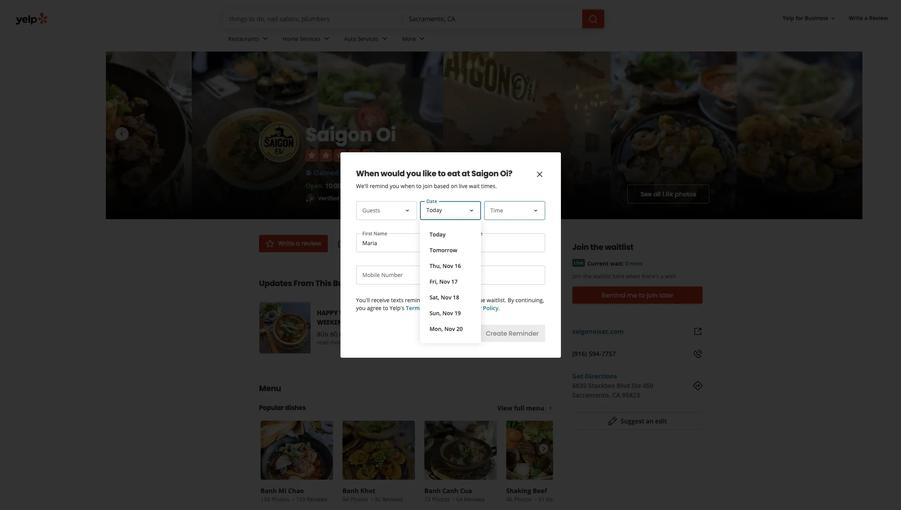 Task type: describe. For each thing, give the bounding box(es) containing it.
you left hours
[[390, 182, 400, 190]]

restaurants
[[228, 35, 259, 42]]

waitlist for join the waitlist
[[605, 242, 634, 253]]

times.
[[482, 182, 497, 190]]

happy veterans day weekend!🇺🇸 image
[[260, 303, 311, 354]]

banh mi chao 159 photos
[[261, 487, 304, 504]]

banh for banh mi chao
[[261, 487, 277, 496]]

weekend!🇺🇸
[[317, 318, 357, 327]]

like
[[423, 168, 437, 179]]

banh for banh khot
[[343, 487, 359, 496]]

sat, nov 18 button
[[427, 290, 475, 306]]

policy
[[483, 305, 499, 312]]

reviews for banh canh cua
[[465, 496, 485, 504]]

suggest
[[621, 417, 645, 426]]

you up hours
[[407, 168, 421, 179]]

4.4 star rating image
[[306, 149, 375, 162]]

sat, nov 18
[[430, 294, 460, 301]]

24 pencil v2 image
[[609, 417, 618, 426]]

terms
[[406, 305, 423, 312]]

reminding
[[405, 297, 432, 304]]

20
[[457, 325, 463, 333]]

saigon inside when would you like to eat at saigon oi? we'll remind you when to join based on live wait times.
[[472, 168, 499, 179]]

khot
[[361, 487, 376, 496]]

write a review link
[[259, 235, 328, 253]]

fish for "bún mắm"/fermented fish paste noodle soup…
[[552, 331, 564, 338]]

"bún mắm"/fermented fish paste noodle soup…
[[487, 331, 581, 346]]

"bún mắm"/fermented fish paste  noodle soup
[[487, 309, 577, 327]]

live
[[574, 260, 584, 266]]

get directions link
[[573, 372, 618, 381]]

wait
[[470, 182, 480, 190]]

2 159 from the left
[[296, 496, 306, 504]]

day
[[373, 309, 386, 318]]

mắm"/fermented for soup
[[504, 309, 562, 318]]

for
[[796, 14, 804, 22]]

an
[[646, 417, 654, 426]]

oi
[[376, 122, 397, 148]]

24 external link v2 image
[[694, 327, 703, 337]]

business inside button
[[806, 14, 829, 22]]

24 camera v2 image
[[338, 239, 348, 249]]

add photo
[[351, 239, 383, 248]]

banh canh cua image
[[425, 421, 497, 480]]

46
[[507, 496, 513, 504]]

95823
[[623, 391, 641, 400]]

to inside button
[[639, 291, 646, 300]]

business categories element
[[222, 28, 902, 51]]

(916) 594-7757
[[573, 350, 616, 359]]

(465 reviews) link
[[390, 151, 430, 160]]

yelp
[[784, 14, 795, 22]]

huế…
[[340, 331, 355, 338]]

more link
[[396, 28, 434, 51]]

search image
[[589, 14, 598, 24]]

2 bún from the left
[[357, 331, 368, 338]]

the inside "you'll receive texts reminding you when to join the waitlist. by continuing, you agree to yelp's"
[[477, 297, 486, 304]]

2 more from the left
[[544, 339, 558, 346]]

see hours
[[391, 183, 413, 189]]

when would you like to eat at saigon oi? region
[[355, 168, 547, 344]]

auto services link
[[338, 28, 396, 51]]

2 read from the left
[[531, 339, 543, 346]]

vietnamese link
[[366, 169, 404, 177]]

16 chevron down v2 image
[[831, 15, 837, 22]]

450
[[643, 382, 654, 390]]

  telephone field inside when would you like to eat at saigon oi? region
[[356, 266, 546, 285]]

a for review
[[865, 14, 869, 22]]

write a review
[[278, 239, 322, 248]]

live
[[459, 182, 468, 190]]

review
[[302, 239, 322, 248]]

waitlist for join the waitlist here when there's a wait.
[[594, 273, 612, 280]]

fri, nov 17
[[430, 278, 458, 286]]

photos inside shaking beef 46 photos
[[514, 496, 532, 504]]

today
[[430, 231, 446, 238]]

0 horizontal spatial saigon
[[306, 122, 373, 148]]

mắm"/fermented for soup…
[[502, 331, 551, 338]]

thu,
[[430, 262, 442, 270]]

photo of saigon oi - sacramento, ca, us. vietnamese tradition mini savory crep image
[[612, 52, 737, 219]]

mon, nov 20
[[430, 325, 463, 333]]

1   text field from the left
[[356, 234, 449, 253]]

mi
[[279, 487, 287, 496]]

reviews for banh khot
[[383, 496, 403, 504]]

-
[[355, 182, 357, 190]]

shaking beef image
[[507, 421, 579, 480]]

menu element
[[247, 370, 581, 511]]

you up service on the bottom left
[[433, 297, 443, 304]]

soup
[[534, 318, 550, 327]]

next image for 1st previous image from the top
[[540, 323, 548, 333]]

to right 18
[[460, 297, 465, 304]]

1 bún from the left
[[317, 331, 329, 338]]

the up 'current' on the bottom right of page
[[591, 242, 604, 253]]

live current wait: 0 mins
[[574, 260, 643, 268]]

yelp for business
[[784, 14, 829, 22]]

when would you like to eat at saigon oi? dialog
[[0, 0, 902, 511]]

photo of saigon oi - sacramento, ca, us. com do bo luc lac image
[[318, 52, 444, 219]]

privacy
[[463, 305, 482, 312]]

remind me to join later button
[[573, 287, 703, 304]]

auto
[[344, 35, 357, 42]]

service
[[431, 305, 450, 312]]

24 directions v2 image
[[694, 381, 703, 391]]

reviews for shaking beef
[[547, 496, 567, 504]]

mins
[[630, 260, 643, 268]]

Time field
[[485, 201, 546, 220]]

sacramento,
[[573, 391, 611, 400]]

"bún for "bún mắm"/fermented fish paste noodle soup…
[[487, 331, 500, 338]]

1 horizontal spatial a
[[661, 273, 664, 280]]

1.6k
[[663, 190, 674, 199]]

huế
[[379, 331, 390, 338]]

happy veterans day weekend!🇺🇸 bún bò huế… bún bò huế đây!!!!… read more
[[317, 309, 412, 346]]

canh
[[443, 487, 459, 496]]

reviews for banh mi chao
[[307, 496, 328, 504]]

.
[[499, 305, 500, 312]]

mon,
[[430, 325, 443, 333]]

24 chevron down v2 image
[[418, 34, 427, 44]]

photo of saigon oi - sacramento, ca, us. interior image
[[444, 52, 612, 219]]

159 inside banh mi chao 159 photos
[[261, 496, 270, 504]]

2 previous image from the top
[[264, 444, 273, 454]]

join inside "you'll receive texts reminding you when to join the waitlist. by continuing, you agree to yelp's"
[[466, 297, 476, 304]]

a for review
[[296, 239, 300, 248]]

review
[[870, 14, 889, 22]]

1 bò from the left
[[330, 331, 338, 338]]

on
[[451, 182, 458, 190]]

1 vertical spatial business
[[333, 278, 368, 289]]

mon, nov 20 button
[[427, 322, 475, 337]]

remind me to join later
[[602, 291, 674, 300]]

photo of saigon oi - sacramento, ca, us. banh canh cua image
[[192, 52, 318, 219]]

suggest an edit
[[621, 417, 668, 426]]

you'll receive texts reminding you when to join the waitlist. by continuing, you agree to yelp's
[[356, 297, 545, 312]]

we'll
[[356, 182, 369, 190]]

write a review link
[[846, 11, 892, 25]]

fri, nov 17 button
[[427, 274, 475, 290]]

hours
[[400, 183, 413, 189]]

here
[[613, 273, 625, 280]]

create reminder button
[[480, 325, 546, 342]]

verified by the business 3 months ago
[[318, 194, 423, 202]]

3
[[386, 194, 389, 202]]

join for join the waitlist here when there's a wait.
[[573, 273, 582, 280]]

remind
[[370, 182, 389, 190]]

24 phone v2 image
[[694, 350, 703, 359]]



Task type: locate. For each thing, give the bounding box(es) containing it.
1 services from the left
[[300, 35, 321, 42]]

noodle down create
[[487, 339, 509, 346]]

at
[[462, 168, 470, 179]]

"bún for "bún mắm"/fermented fish paste  noodle soup
[[487, 309, 503, 318]]

1 24 chevron down v2 image from the left
[[261, 34, 270, 44]]

join inside remind me to join later button
[[647, 291, 658, 300]]

0 vertical spatial see
[[391, 183, 399, 189]]

photos inside banh mi chao 159 photos
[[272, 496, 290, 504]]

vietnamese
[[366, 169, 404, 177]]

banh inside banh khot 94 photos
[[343, 487, 359, 496]]

noodle inside "bún mắm"/fermented fish paste  noodle soup
[[507, 318, 532, 327]]

reviews left 94
[[307, 496, 328, 504]]

64 reviews
[[457, 496, 485, 504]]

1 vertical spatial "bún
[[487, 331, 500, 338]]

mắm"/fermented inside "bún mắm"/fermented fish paste  noodle soup
[[504, 309, 562, 318]]

2 services from the left
[[358, 35, 379, 42]]

later
[[660, 291, 674, 300]]

join up live at bottom
[[573, 242, 589, 253]]

Date field
[[420, 201, 481, 344]]

when up terms of service and privacy policy .
[[444, 297, 458, 304]]

more down huế… at the bottom left of page
[[330, 339, 344, 346]]

when inside "you'll receive texts reminding you when to join the waitlist. by continuing, you agree to yelp's"
[[444, 297, 458, 304]]

0 horizontal spatial bò
[[330, 331, 338, 338]]

join left later
[[647, 291, 658, 300]]

1 horizontal spatial business
[[806, 14, 829, 22]]

24 chevron down v2 image inside auto services "link"
[[380, 34, 390, 44]]

get directions 6835 stockton blvd ste 450 sacramento, ca 95823
[[573, 372, 654, 400]]

2 banh from the left
[[343, 487, 359, 496]]

reviews right 51
[[547, 496, 567, 504]]

(465
[[390, 151, 403, 160]]

mắm"/fermented up soup
[[504, 309, 562, 318]]

bún right huế… at the bottom left of page
[[357, 331, 368, 338]]

the down live at bottom
[[584, 273, 592, 280]]

0 horizontal spatial business
[[333, 278, 368, 289]]

1 horizontal spatial banh
[[343, 487, 359, 496]]

1 vertical spatial a
[[296, 239, 300, 248]]

"bún inside "bún mắm"/fermented fish paste noodle soup…
[[487, 331, 500, 338]]

"bún
[[487, 309, 503, 318], [487, 331, 500, 338]]

fish up "saigonoisac.com"
[[563, 309, 577, 318]]

0 horizontal spatial services
[[300, 35, 321, 42]]

a left "review" on the right top
[[865, 14, 869, 22]]

services inside auto services "link"
[[358, 35, 379, 42]]

0 horizontal spatial banh
[[261, 487, 277, 496]]

1 horizontal spatial when
[[444, 297, 458, 304]]

2 horizontal spatial when
[[626, 273, 641, 280]]

services for home services
[[300, 35, 321, 42]]

add
[[351, 239, 363, 248]]

saigon up 4.4 star rating image
[[306, 122, 373, 148]]

1 horizontal spatial write
[[850, 14, 864, 22]]

ste
[[632, 382, 642, 390]]

2 vertical spatial when
[[444, 297, 458, 304]]

waitlist down 'current' on the bottom right of page
[[594, 273, 612, 280]]

24 chevron down v2 image for restaurants
[[261, 34, 270, 44]]

0 vertical spatial noodle
[[507, 318, 532, 327]]

photos down shaking
[[514, 496, 532, 504]]

home services
[[283, 35, 321, 42]]

you down you'll
[[356, 305, 366, 312]]

photo of saigon oi - sacramento, ca, us. banh mi chao image
[[0, 52, 192, 219]]

mắm"/fermented
[[504, 309, 562, 318], [502, 331, 551, 338]]

0 horizontal spatial next image
[[540, 323, 548, 333]]

4.4
[[380, 151, 389, 160]]

24 chevron down v2 image right 'restaurants'
[[261, 34, 270, 44]]

nov inside thu, nov 16 button
[[443, 262, 454, 270]]

business
[[360, 194, 384, 202]]

previous image
[[264, 323, 273, 333], [264, 444, 273, 454]]

1 vertical spatial previous image
[[264, 444, 273, 454]]

bò left huế
[[370, 331, 378, 338]]

noodle for soup…
[[487, 339, 509, 346]]

business up you'll
[[333, 278, 368, 289]]

2 photos from the left
[[351, 496, 368, 504]]

happy
[[317, 309, 338, 318]]

0 horizontal spatial 24 chevron down v2 image
[[261, 34, 270, 44]]

1 vertical spatial fish
[[552, 331, 564, 338]]

previous image
[[117, 129, 126, 139]]

2 horizontal spatial 24 chevron down v2 image
[[380, 34, 390, 44]]

updates
[[259, 278, 292, 289]]

2 horizontal spatial a
[[865, 14, 869, 22]]

cua
[[460, 487, 472, 496]]

2 24 chevron down v2 image from the left
[[322, 34, 332, 44]]

0 vertical spatial business
[[806, 14, 829, 22]]

Guests field
[[356, 201, 417, 220]]

next image inside updates from this business element
[[540, 323, 548, 333]]

0 horizontal spatial when
[[401, 182, 415, 190]]

64
[[457, 496, 463, 504]]

photos down mi
[[272, 496, 290, 504]]

"bún mắm"/fermented fish paste  noodle soup image
[[429, 303, 480, 354]]

nov inside fri, nov 17 button
[[440, 278, 450, 286]]

photo of saigon oi - sacramento, ca, us. banh khot image
[[737, 52, 863, 219]]

1 vertical spatial paste
[[565, 331, 581, 338]]

1 horizontal spatial join
[[466, 297, 476, 304]]

reviews down cua
[[465, 496, 485, 504]]

fish for "bún mắm"/fermented fish paste  noodle soup
[[563, 309, 577, 318]]

see for see hours
[[391, 183, 399, 189]]

mắm"/fermented up soup…
[[502, 331, 551, 338]]

see all 1.6k photos
[[641, 190, 697, 199]]

1 horizontal spatial bò
[[370, 331, 378, 338]]

0 vertical spatial previous image
[[264, 323, 273, 333]]

banh khot image
[[343, 421, 415, 480]]

next image
[[843, 129, 852, 139], [540, 323, 548, 333]]

1 join from the top
[[573, 242, 589, 253]]

noodle up reminder
[[507, 318, 532, 327]]

1 vertical spatial waitlist
[[594, 273, 612, 280]]

4 photos from the left
[[514, 496, 532, 504]]

mắm"/fermented inside "bún mắm"/fermented fish paste noodle soup…
[[502, 331, 551, 338]]

write for write a review
[[278, 239, 294, 248]]

when up the months
[[401, 182, 415, 190]]

edit
[[656, 417, 668, 426]]

18
[[453, 294, 460, 301]]

noodle inside "bún mắm"/fermented fish paste noodle soup…
[[487, 339, 509, 346]]

1 horizontal spatial 159
[[296, 496, 306, 504]]

claimed
[[314, 169, 338, 177]]

dishes
[[285, 404, 306, 413]]

months
[[390, 194, 411, 202]]

fish inside "bún mắm"/fermented fish paste  noodle soup
[[563, 309, 577, 318]]

soup…
[[511, 339, 530, 346]]

paste up (916)
[[565, 331, 581, 338]]

nov for 20
[[445, 325, 455, 333]]

banh up 73 at the bottom of page
[[425, 487, 441, 496]]

1 horizontal spatial   text field
[[453, 234, 546, 253]]

paste for "bún mắm"/fermented fish paste  noodle soup
[[487, 318, 506, 327]]

0 vertical spatial write
[[850, 14, 864, 22]]

bún down weekend!🇺🇸
[[317, 331, 329, 338]]

next image for previous icon
[[843, 129, 852, 139]]

read down weekend!🇺🇸
[[317, 339, 329, 346]]

sun, nov 19 button
[[427, 306, 475, 322]]

24 chevron down v2 image left auto
[[322, 34, 332, 44]]

join inside when would you like to eat at saigon oi? we'll remind you when to join based on live wait times.
[[423, 182, 433, 190]]

to right me
[[639, 291, 646, 300]]

1 vertical spatial join
[[573, 273, 582, 280]]

  telephone field
[[356, 266, 546, 285]]

2 "bún from the top
[[487, 331, 500, 338]]

nov for 17
[[440, 278, 450, 286]]

read more
[[531, 339, 558, 346]]

terms of service and privacy policy .
[[406, 305, 500, 312]]

2 vertical spatial a
[[661, 273, 664, 280]]

wait.
[[666, 273, 678, 280]]

1 vertical spatial write
[[278, 239, 294, 248]]

51
[[539, 496, 545, 504]]

1 vertical spatial mắm"/fermented
[[502, 331, 551, 338]]

services right auto
[[358, 35, 379, 42]]

ca
[[613, 391, 621, 400]]

paste inside "bún mắm"/fermented fish paste  noodle soup
[[487, 318, 506, 327]]

read down reminder
[[531, 339, 543, 346]]

stockton
[[589, 382, 616, 390]]

10:00
[[325, 182, 342, 190]]

  text field down the guests 'field'
[[356, 234, 449, 253]]

when down mins
[[626, 273, 641, 280]]

1 horizontal spatial next image
[[843, 129, 852, 139]]

to up the ago
[[417, 182, 422, 190]]

0 horizontal spatial more
[[330, 339, 344, 346]]

menu
[[259, 383, 281, 394]]

reviews)
[[405, 151, 430, 160]]

2 horizontal spatial join
[[647, 291, 658, 300]]

menu
[[527, 404, 545, 413]]

the up privacy policy link
[[477, 297, 486, 304]]

2 bò from the left
[[370, 331, 378, 338]]

4 reviews from the left
[[547, 496, 567, 504]]

business
[[806, 14, 829, 22], [333, 278, 368, 289]]

photos down canh
[[433, 496, 450, 504]]

0
[[626, 260, 629, 268]]

0 horizontal spatial read
[[317, 339, 329, 346]]

0 horizontal spatial see
[[391, 183, 399, 189]]

1 "bún from the top
[[487, 309, 503, 318]]

fish
[[563, 309, 577, 318], [552, 331, 564, 338]]

2 join from the top
[[573, 273, 582, 280]]

None search field
[[223, 9, 606, 28]]

92 reviews
[[375, 496, 403, 504]]

banh
[[261, 487, 277, 496], [343, 487, 359, 496], [425, 487, 441, 496]]

1 vertical spatial noodle
[[487, 339, 509, 346]]

reminder
[[509, 329, 539, 338]]

see left hours
[[391, 183, 399, 189]]

"bún down the "policy" on the bottom
[[487, 331, 500, 338]]

paste up create
[[487, 318, 506, 327]]

0 horizontal spatial paste
[[487, 318, 506, 327]]

restaurants link
[[222, 28, 277, 51]]

"bún down waitlist.
[[487, 309, 503, 318]]

nov for 18
[[441, 294, 452, 301]]

24 chevron down v2 image inside the "home services" link
[[322, 34, 332, 44]]

nov for 19
[[443, 310, 454, 317]]

1 horizontal spatial saigon
[[472, 168, 499, 179]]

  text field
[[356, 234, 449, 253], [453, 234, 546, 253]]

0 vertical spatial join
[[573, 242, 589, 253]]

when inside when would you like to eat at saigon oi? we'll remind you when to join based on live wait times.
[[401, 182, 415, 190]]

banh for banh canh cua
[[425, 487, 441, 496]]

more down soup
[[544, 339, 558, 346]]

see hours link
[[387, 182, 417, 191]]

0 horizontal spatial a
[[296, 239, 300, 248]]

0 vertical spatial paste
[[487, 318, 506, 327]]

suggest an edit button
[[573, 413, 703, 430]]

to left eat
[[438, 168, 446, 179]]

services for auto services
[[358, 35, 379, 42]]

0 horizontal spatial   text field
[[356, 234, 449, 253]]

pm
[[373, 182, 382, 190]]

1 horizontal spatial read
[[531, 339, 543, 346]]

banh inside banh canh cua 73 photos
[[425, 487, 441, 496]]

1 banh from the left
[[261, 487, 277, 496]]

banh up 94
[[343, 487, 359, 496]]

2 horizontal spatial banh
[[425, 487, 441, 496]]

1 vertical spatial saigon
[[472, 168, 499, 179]]

1 vertical spatial see
[[641, 190, 652, 199]]

3 reviews from the left
[[465, 496, 485, 504]]

noodle for soup
[[507, 318, 532, 327]]

nov for 16
[[443, 262, 454, 270]]

banh inside banh mi chao 159 photos
[[261, 487, 277, 496]]

2 reviews from the left
[[383, 496, 403, 504]]

3 24 chevron down v2 image from the left
[[380, 34, 390, 44]]

home services link
[[277, 28, 338, 51]]

photo
[[365, 239, 383, 248]]

1 horizontal spatial 24 chevron down v2 image
[[322, 34, 332, 44]]

see for see all 1.6k photos
[[641, 190, 652, 199]]

read
[[317, 339, 329, 346], [531, 339, 543, 346]]

1 vertical spatial next image
[[540, 323, 548, 333]]

"bún inside "bún mắm"/fermented fish paste  noodle soup
[[487, 309, 503, 318]]

write
[[850, 14, 864, 22], [278, 239, 294, 248]]

0 vertical spatial when
[[401, 182, 415, 190]]

join down like
[[423, 182, 433, 190]]

2   text field from the left
[[453, 234, 546, 253]]

business left 16 chevron down v2 image
[[806, 14, 829, 22]]

3 banh from the left
[[425, 487, 441, 496]]

0 horizontal spatial bún
[[317, 331, 329, 338]]

0 vertical spatial fish
[[563, 309, 577, 318]]

yelp for business button
[[780, 11, 840, 25]]

get
[[573, 372, 584, 381]]

saigonoisac.com link
[[573, 327, 624, 336]]

saigon up times.
[[472, 168, 499, 179]]

this
[[316, 278, 332, 289]]

1 159 from the left
[[261, 496, 270, 504]]

more inside happy veterans day weekend!🇺🇸 bún bò huế… bún bò huế đây!!!!… read more
[[330, 339, 344, 346]]

fish inside "bún mắm"/fermented fish paste noodle soup…
[[552, 331, 564, 338]]

24 chevron down v2 image
[[261, 34, 270, 44], [322, 34, 332, 44], [380, 34, 390, 44]]

share
[[413, 239, 431, 248]]

veterans
[[339, 309, 371, 318]]

paste for "bún mắm"/fermented fish paste noodle soup…
[[565, 331, 581, 338]]

1 horizontal spatial more
[[544, 339, 558, 346]]

1 horizontal spatial services
[[358, 35, 379, 42]]

banh left mi
[[261, 487, 277, 496]]

banh mi chao image
[[261, 421, 333, 480]]

waitlist up wait:
[[605, 242, 634, 253]]

paste inside "bún mắm"/fermented fish paste noodle soup…
[[565, 331, 581, 338]]

updates from this business element
[[247, 265, 592, 358]]

reviews right the 92
[[383, 496, 403, 504]]

oi?
[[501, 168, 513, 179]]

0 vertical spatial a
[[865, 14, 869, 22]]

read inside happy veterans day weekend!🇺🇸 bún bò huế… bún bò huế đây!!!!… read more
[[317, 339, 329, 346]]

1 previous image from the top
[[264, 323, 273, 333]]

1 vertical spatial when
[[626, 273, 641, 280]]

24 chevron down v2 image inside the restaurants link
[[261, 34, 270, 44]]

photos inside banh khot 94 photos
[[351, 496, 368, 504]]

14 chevron right outline image
[[548, 406, 553, 411]]

24 chevron down v2 image right auto services
[[380, 34, 390, 44]]

write for write a review
[[850, 14, 864, 22]]

shaking
[[507, 487, 532, 496]]

to down receive
[[383, 305, 389, 312]]

1 horizontal spatial bún
[[357, 331, 368, 338]]

thu, nov 16 button
[[427, 258, 475, 274]]

(916)
[[573, 350, 588, 359]]

24 chevron down v2 image for home services
[[322, 34, 332, 44]]

when
[[356, 168, 380, 179]]

1 more from the left
[[330, 339, 344, 346]]

0 horizontal spatial write
[[278, 239, 294, 248]]

3 photos from the left
[[433, 496, 450, 504]]

join for join the waitlist
[[573, 242, 589, 253]]

the right 'by'
[[349, 194, 359, 202]]

24 star v2 image
[[266, 239, 275, 249]]

see left all at the right of the page
[[641, 190, 652, 199]]

current
[[588, 260, 609, 268]]

next image
[[540, 444, 548, 454]]

1 reviews from the left
[[307, 496, 328, 504]]

write inside write a review link
[[850, 14, 864, 22]]

0 horizontal spatial 159
[[261, 496, 270, 504]]

close image
[[535, 170, 545, 179]]

24 chevron down v2 image for auto services
[[380, 34, 390, 44]]

photos down khot
[[351, 496, 368, 504]]

write left "review" on the right top
[[850, 14, 864, 22]]

thu, nov 16
[[430, 262, 461, 270]]

0 vertical spatial waitlist
[[605, 242, 634, 253]]

0 vertical spatial mắm"/fermented
[[504, 309, 562, 318]]

16
[[455, 262, 461, 270]]

by
[[341, 194, 348, 202]]

0 vertical spatial "bún
[[487, 309, 503, 318]]

0 vertical spatial next image
[[843, 129, 852, 139]]

noodle
[[507, 318, 532, 327], [487, 339, 509, 346]]

1 horizontal spatial see
[[641, 190, 652, 199]]

write a review
[[850, 14, 889, 22]]

fish up read more
[[552, 331, 564, 338]]

0 vertical spatial saigon
[[306, 122, 373, 148]]

1 read from the left
[[317, 339, 329, 346]]

full
[[515, 404, 525, 413]]

open 10:00 am - 5:00 pm
[[306, 182, 382, 190]]

1 photos from the left
[[272, 496, 290, 504]]

a left wait.
[[661, 273, 664, 280]]

join up the privacy
[[466, 297, 476, 304]]

join down live at bottom
[[573, 273, 582, 280]]

terms of service link
[[406, 305, 450, 312]]

am
[[343, 182, 353, 190]]

nov inside sat, nov 18 "button"
[[441, 294, 452, 301]]

159
[[261, 496, 270, 504], [296, 496, 306, 504]]

bò down weekend!🇺🇸
[[330, 331, 338, 338]]

nov inside 'mon, nov 20' button
[[445, 325, 455, 333]]

write inside write a review link
[[278, 239, 294, 248]]

94
[[343, 496, 349, 504]]

services inside the "home services" link
[[300, 35, 321, 42]]

594-
[[589, 350, 602, 359]]

saigon
[[306, 122, 373, 148], [472, 168, 499, 179]]

tomorrow button
[[427, 243, 475, 258]]

eat
[[448, 168, 461, 179]]

photos inside banh canh cua 73 photos
[[433, 496, 450, 504]]

1 horizontal spatial paste
[[565, 331, 581, 338]]

a left review
[[296, 239, 300, 248]]

remind
[[602, 291, 626, 300]]

services right home at left
[[300, 35, 321, 42]]

write right 24 star v2 icon
[[278, 239, 294, 248]]

  text field down time field on the right top of the page
[[453, 234, 546, 253]]

0 horizontal spatial join
[[423, 182, 433, 190]]

user actions element
[[777, 11, 902, 27]]

16 claim filled v2 image
[[306, 170, 312, 176]]

nov inside the sun, nov 19 button
[[443, 310, 454, 317]]



Task type: vqa. For each thing, say whether or not it's contained in the screenshot.
"Mia" in "Follow Mia L." button
no



